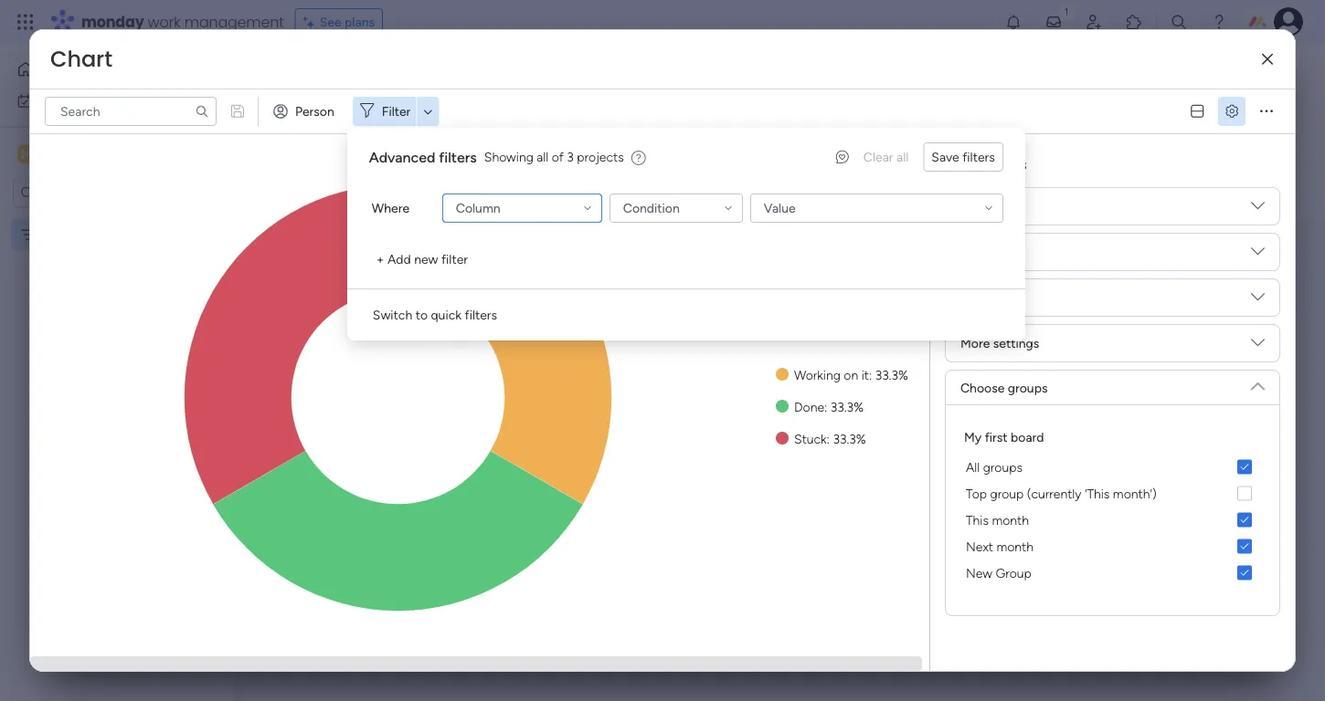 Task type: locate. For each thing, give the bounding box(es) containing it.
save
[[932, 149, 959, 165]]

filters down add widget popup button
[[439, 149, 477, 166]]

first
[[319, 59, 358, 90], [64, 227, 86, 243], [985, 430, 1008, 445]]

first down search in workspace field
[[64, 227, 86, 243]]

my work button
[[11, 86, 197, 116]]

my first board down search in workspace field
[[43, 227, 123, 243]]

2 vertical spatial chart
[[301, 247, 348, 271]]

0 horizontal spatial board
[[90, 227, 123, 243]]

my first board for my first board field
[[282, 59, 428, 90]]

new down next on the bottom right
[[966, 566, 993, 581]]

inbox image
[[1045, 13, 1063, 31]]

33.3% down on
[[831, 399, 864, 415]]

2 my first board group from the top
[[961, 507, 1265, 587]]

add left widget
[[435, 114, 458, 129]]

my first board element
[[961, 454, 1265, 481], [961, 481, 1265, 507]]

see plans button
[[295, 8, 383, 36]]

see
[[320, 14, 341, 30]]

0 horizontal spatial person
[[295, 104, 334, 119]]

0 vertical spatial work
[[148, 11, 181, 32]]

0 vertical spatial 33.3%
[[875, 367, 908, 383]]

month for next month
[[997, 539, 1034, 555]]

my first board inside list box
[[43, 227, 123, 243]]

1 vertical spatial groups
[[983, 460, 1023, 475]]

add
[[435, 114, 458, 129], [387, 252, 411, 267]]

my work
[[40, 93, 89, 109]]

dapulse dropdown down arrow image for values
[[1251, 291, 1265, 311]]

v2 search image
[[527, 112, 540, 132]]

first inside 'heading'
[[985, 430, 1008, 445]]

chart main content
[[242, 222, 1325, 702]]

0 horizontal spatial filter
[[382, 104, 411, 119]]

work right monday
[[148, 11, 181, 32]]

: for stuck : 33.3%
[[827, 431, 830, 447]]

add inside button
[[387, 252, 411, 267]]

add widget
[[435, 114, 501, 129]]

my
[[282, 59, 314, 90], [40, 93, 58, 109], [43, 227, 61, 243], [964, 430, 982, 445]]

0 vertical spatial groups
[[1008, 380, 1048, 396]]

chart type
[[961, 199, 1022, 214]]

where
[[372, 201, 410, 216]]

Search field
[[540, 109, 595, 135]]

next
[[966, 539, 993, 555]]

0 horizontal spatial first
[[64, 227, 86, 243]]

chart left type
[[961, 199, 993, 214]]

chart up the 'my work'
[[50, 44, 112, 74]]

my first board element up 'this
[[961, 454, 1265, 481]]

2 vertical spatial board
[[1011, 430, 1044, 445]]

month
[[992, 513, 1029, 528], [997, 539, 1034, 555]]

plans
[[345, 14, 375, 30]]

person for the rightmost person "popup button"
[[635, 114, 674, 130]]

stuck
[[794, 431, 827, 447]]

condition
[[623, 201, 680, 216]]

my first board group
[[961, 428, 1265, 587], [961, 507, 1265, 587]]

person button down my first board field
[[266, 97, 345, 126]]

search image
[[195, 104, 209, 119]]

management
[[184, 11, 284, 32]]

0 vertical spatial chart
[[50, 44, 112, 74]]

33.3%
[[875, 367, 908, 383], [831, 399, 864, 415], [833, 431, 866, 447]]

1 vertical spatial work
[[61, 93, 89, 109]]

groups inside the my first board element
[[983, 460, 1023, 475]]

1 horizontal spatial chart
[[301, 247, 348, 271]]

2 vertical spatial :
[[827, 431, 830, 447]]

: up stuck : 33.3%
[[824, 399, 827, 415]]

:
[[869, 367, 872, 383], [824, 399, 827, 415], [827, 431, 830, 447]]

v2 split view image
[[1191, 105, 1204, 118]]

1 vertical spatial first
[[64, 227, 86, 243]]

work down home at the left top of the page
[[61, 93, 89, 109]]

None search field
[[45, 97, 217, 126]]

: right on
[[869, 367, 872, 383]]

my first board
[[282, 59, 428, 90], [43, 227, 123, 243], [964, 430, 1044, 445]]

switch
[[373, 308, 412, 323]]

2 horizontal spatial chart
[[961, 199, 993, 214]]

stuck : 33.3%
[[794, 431, 866, 447]]

my down home at the left top of the page
[[40, 93, 58, 109]]

it
[[862, 367, 869, 383]]

working on it : 33.3%
[[794, 367, 908, 383]]

0 horizontal spatial chart
[[50, 44, 112, 74]]

option
[[0, 218, 233, 222]]

1 vertical spatial chart
[[961, 199, 993, 214]]

0 horizontal spatial person button
[[266, 97, 345, 126]]

dapulse dropdown down arrow image
[[1251, 199, 1265, 220], [1251, 245, 1265, 266], [1251, 291, 1265, 311], [1251, 373, 1265, 393]]

chart inside main content
[[301, 247, 348, 271]]

0 vertical spatial new
[[284, 114, 311, 130]]

new left project
[[284, 114, 311, 130]]

0 horizontal spatial arrow down image
[[417, 101, 439, 122]]

filters inside button
[[963, 149, 995, 165]]

this month option
[[961, 507, 1265, 534]]

my first board inside field
[[282, 59, 428, 90]]

0 vertical spatial :
[[869, 367, 872, 383]]

2 vertical spatial first
[[985, 430, 1008, 445]]

all groups
[[966, 460, 1023, 475]]

person for the leftmost person "popup button"
[[295, 104, 334, 119]]

add right +
[[387, 252, 411, 267]]

work
[[148, 11, 181, 32], [61, 93, 89, 109]]

1 horizontal spatial filter
[[719, 114, 748, 130]]

month for this month
[[992, 513, 1029, 528]]

0 horizontal spatial my first board
[[43, 227, 123, 243]]

person down my first board field
[[295, 104, 334, 119]]

first up project
[[319, 59, 358, 90]]

my first board element up next month option
[[961, 481, 1265, 507]]

work for monday
[[148, 11, 181, 32]]

more settings
[[961, 336, 1039, 351]]

1 dapulse dropdown down arrow image from the top
[[1251, 199, 1265, 220]]

chart left v2 funnel icon
[[301, 247, 348, 271]]

groups
[[1008, 380, 1048, 396], [983, 460, 1023, 475]]

workspace selection element
[[17, 143, 153, 167]]

person up learn more image
[[635, 114, 674, 130]]

person button up learn more image
[[605, 107, 685, 136]]

: down done : 33.3%
[[827, 431, 830, 447]]

1 horizontal spatial arrow down image
[[755, 111, 777, 133]]

apps image
[[1125, 13, 1143, 31]]

v2 user feedback image
[[836, 148, 849, 167]]

on
[[844, 367, 858, 383]]

my first board up all groups
[[964, 430, 1044, 445]]

board up all groups
[[1011, 430, 1044, 445]]

to
[[416, 308, 428, 323]]

1 horizontal spatial new
[[966, 566, 993, 581]]

dapulse x slim image
[[1262, 53, 1273, 66]]

Filter dashboard by text search field
[[45, 97, 217, 126]]

save filters button
[[923, 143, 1003, 172]]

1 vertical spatial board
[[90, 227, 123, 243]]

2 my first board element from the top
[[961, 481, 1265, 507]]

type
[[996, 199, 1022, 214]]

0 horizontal spatial filter button
[[353, 97, 439, 126]]

filters right quick
[[465, 308, 497, 323]]

board
[[363, 59, 428, 90], [90, 227, 123, 243], [1011, 430, 1044, 445]]

month down the group
[[992, 513, 1029, 528]]

dapulse dropdown down arrow image for chart type
[[1251, 199, 1265, 220]]

groups up the group
[[983, 460, 1023, 475]]

my first board inside group
[[964, 430, 1044, 445]]

2 vertical spatial my first board
[[964, 430, 1044, 445]]

1 my first board element from the top
[[961, 454, 1265, 481]]

person button
[[266, 97, 345, 126], [605, 107, 685, 136]]

work inside button
[[61, 93, 89, 109]]

board up angle down image
[[363, 59, 428, 90]]

my up new project
[[282, 59, 314, 90]]

v2 settings line image
[[1226, 105, 1238, 118]]

0 vertical spatial board
[[363, 59, 428, 90]]

3
[[567, 149, 574, 165]]

33.3% for done : 33.3%
[[831, 399, 864, 415]]

filters inside button
[[465, 308, 497, 323]]

filter
[[382, 104, 411, 119], [719, 114, 748, 130]]

monday
[[81, 11, 144, 32]]

1 horizontal spatial my first board
[[282, 59, 428, 90]]

1 horizontal spatial work
[[148, 11, 181, 32]]

: for done : 33.3%
[[824, 399, 827, 415]]

4 dapulse dropdown down arrow image from the top
[[1251, 373, 1265, 393]]

1 vertical spatial add
[[387, 252, 411, 267]]

1 vertical spatial :
[[824, 399, 827, 415]]

groups right choose
[[1008, 380, 1048, 396]]

first up all groups
[[985, 430, 1008, 445]]

1 horizontal spatial person
[[635, 114, 674, 130]]

1 vertical spatial 33.3%
[[831, 399, 864, 415]]

john smith image
[[1274, 7, 1303, 37]]

learn more image
[[631, 149, 646, 167]]

arrow down image up value
[[755, 111, 777, 133]]

3 dapulse dropdown down arrow image from the top
[[1251, 291, 1265, 311]]

1 vertical spatial my first board
[[43, 227, 123, 243]]

0 horizontal spatial new
[[284, 114, 311, 130]]

done
[[794, 399, 824, 415]]

this month
[[966, 513, 1029, 528]]

main workspace
[[42, 145, 150, 163]]

Search in workspace field
[[38, 183, 153, 204]]

0 vertical spatial month
[[992, 513, 1029, 528]]

board down search in workspace field
[[90, 227, 123, 243]]

select product image
[[16, 13, 35, 31]]

0 horizontal spatial work
[[61, 93, 89, 109]]

2 vertical spatial 33.3%
[[833, 431, 866, 447]]

my first board group containing this month
[[961, 507, 1265, 587]]

chart
[[50, 44, 112, 74], [961, 199, 993, 214], [301, 247, 348, 271]]

notifications image
[[1004, 13, 1023, 31]]

my first board up project
[[282, 59, 428, 90]]

projects
[[577, 149, 624, 165]]

my up all
[[964, 430, 982, 445]]

month')
[[1113, 486, 1157, 502]]

my inside 'heading'
[[964, 430, 982, 445]]

month up group
[[997, 539, 1034, 555]]

new project button
[[277, 107, 363, 136]]

arrow down image up advanced
[[417, 101, 439, 122]]

values
[[961, 290, 998, 306]]

new
[[284, 114, 311, 130], [966, 566, 993, 581]]

filters right save at the right top of the page
[[963, 149, 995, 165]]

main
[[42, 145, 74, 163]]

1 horizontal spatial first
[[319, 59, 358, 90]]

advanced filters showing all of 3 projects
[[369, 149, 624, 166]]

33.3% right 'it'
[[875, 367, 908, 383]]

filters
[[439, 149, 477, 166], [963, 149, 995, 165], [465, 308, 497, 323]]

1 horizontal spatial add
[[435, 114, 458, 129]]

1 my first board group from the top
[[961, 428, 1265, 587]]

2 horizontal spatial board
[[1011, 430, 1044, 445]]

my inside list box
[[43, 227, 61, 243]]

1 horizontal spatial board
[[363, 59, 428, 90]]

0 vertical spatial my first board
[[282, 59, 428, 90]]

1 vertical spatial month
[[997, 539, 1034, 555]]

person
[[295, 104, 334, 119], [635, 114, 674, 130]]

m
[[21, 146, 32, 162]]

my inside field
[[282, 59, 314, 90]]

quick
[[431, 308, 462, 323]]

my first board element containing all groups
[[961, 454, 1265, 481]]

0 horizontal spatial add
[[387, 252, 411, 267]]

2 horizontal spatial my first board
[[964, 430, 1044, 445]]

help image
[[1210, 13, 1228, 31]]

search everything image
[[1170, 13, 1188, 31]]

1 vertical spatial new
[[966, 566, 993, 581]]

filter button
[[353, 97, 439, 126], [690, 107, 777, 136]]

new inside new project button
[[284, 114, 311, 130]]

arrow down image
[[417, 101, 439, 122], [755, 111, 777, 133]]

0 vertical spatial first
[[319, 59, 358, 90]]

board inside 'heading'
[[1011, 430, 1044, 445]]

month inside 'option'
[[992, 513, 1029, 528]]

month inside option
[[997, 539, 1034, 555]]

0 vertical spatial add
[[435, 114, 458, 129]]

group
[[990, 486, 1024, 502]]

2 horizontal spatial first
[[985, 430, 1008, 445]]

new inside new group option
[[966, 566, 993, 581]]

monday work management
[[81, 11, 284, 32]]

+ add new filter
[[376, 252, 468, 267]]

my down search in workspace field
[[43, 227, 61, 243]]

first inside field
[[319, 59, 358, 90]]

33.3% down done : 33.3%
[[833, 431, 866, 447]]



Task type: describe. For each thing, give the bounding box(es) containing it.
switch to quick filters button
[[365, 301, 505, 330]]

angle down image
[[372, 115, 380, 129]]

showing
[[484, 149, 534, 165]]

new group
[[966, 566, 1032, 581]]

33.3% for stuck : 33.3%
[[833, 431, 866, 447]]

of
[[552, 149, 564, 165]]

add inside popup button
[[435, 114, 458, 129]]

v2 funnel image
[[365, 252, 377, 266]]

invite members image
[[1085, 13, 1103, 31]]

groups for choose groups
[[1008, 380, 1048, 396]]

all
[[966, 460, 980, 475]]

project
[[314, 114, 355, 130]]

my inside button
[[40, 93, 58, 109]]

filters for save
[[963, 149, 995, 165]]

1 horizontal spatial person button
[[605, 107, 685, 136]]

working
[[794, 367, 841, 383]]

choose groups
[[961, 380, 1048, 396]]

switch to quick filters
[[373, 308, 497, 323]]

my first board element containing top group (currently 'this month')
[[961, 481, 1265, 507]]

dapulse dropdown down arrow image
[[1251, 336, 1265, 357]]

home button
[[11, 55, 197, 84]]

first for my first board field
[[319, 59, 358, 90]]

settings
[[968, 154, 1027, 175]]

next month
[[966, 539, 1034, 555]]

dapulse dropdown down arrow image for choose groups
[[1251, 373, 1265, 393]]

this
[[966, 513, 989, 528]]

My first board field
[[278, 59, 433, 90]]

groups for all groups
[[983, 460, 1023, 475]]

save filters
[[932, 149, 995, 165]]

new
[[414, 252, 438, 267]]

home
[[42, 62, 77, 77]]

my first board heading
[[964, 428, 1044, 447]]

more
[[961, 336, 990, 351]]

first inside list box
[[64, 227, 86, 243]]

all
[[537, 149, 549, 165]]

top group (currently 'this month')
[[966, 486, 1157, 502]]

new group option
[[961, 560, 1265, 587]]

board inside field
[[363, 59, 428, 90]]

my first board list box
[[0, 216, 233, 497]]

new for new group
[[966, 566, 993, 581]]

1 image
[[1058, 1, 1075, 21]]

top
[[966, 486, 987, 502]]

value
[[764, 201, 796, 216]]

add widget button
[[401, 107, 510, 136]]

filters for advanced
[[439, 149, 477, 166]]

work for my
[[61, 93, 89, 109]]

my first board for my first board group containing my first board
[[964, 430, 1044, 445]]

board inside list box
[[90, 227, 123, 243]]

next month option
[[961, 534, 1265, 560]]

advanced
[[369, 149, 435, 166]]

+ add new filter button
[[369, 245, 475, 274]]

new project
[[284, 114, 355, 130]]

first for my first board group containing my first board
[[985, 430, 1008, 445]]

settings
[[993, 336, 1039, 351]]

workspace
[[78, 145, 150, 163]]

filter
[[441, 252, 468, 267]]

(currently
[[1027, 486, 1082, 502]]

more dots image
[[1260, 105, 1273, 118]]

new for new project
[[284, 114, 311, 130]]

filter for left arrow down image
[[382, 104, 411, 119]]

workspace image
[[17, 144, 36, 164]]

my first board group containing my first board
[[961, 428, 1265, 587]]

1 horizontal spatial filter button
[[690, 107, 777, 136]]

Chart field
[[46, 44, 117, 74]]

column
[[456, 201, 501, 216]]

widget
[[462, 114, 501, 129]]

2 dapulse dropdown down arrow image from the top
[[1251, 245, 1265, 266]]

see plans
[[320, 14, 375, 30]]

choose
[[961, 380, 1005, 396]]

'this
[[1085, 486, 1110, 502]]

filter for the rightmost arrow down image
[[719, 114, 748, 130]]

+
[[376, 252, 384, 267]]

group
[[996, 566, 1032, 581]]

done : 33.3%
[[794, 399, 864, 415]]



Task type: vqa. For each thing, say whether or not it's contained in the screenshot.
This week / 0 items
no



